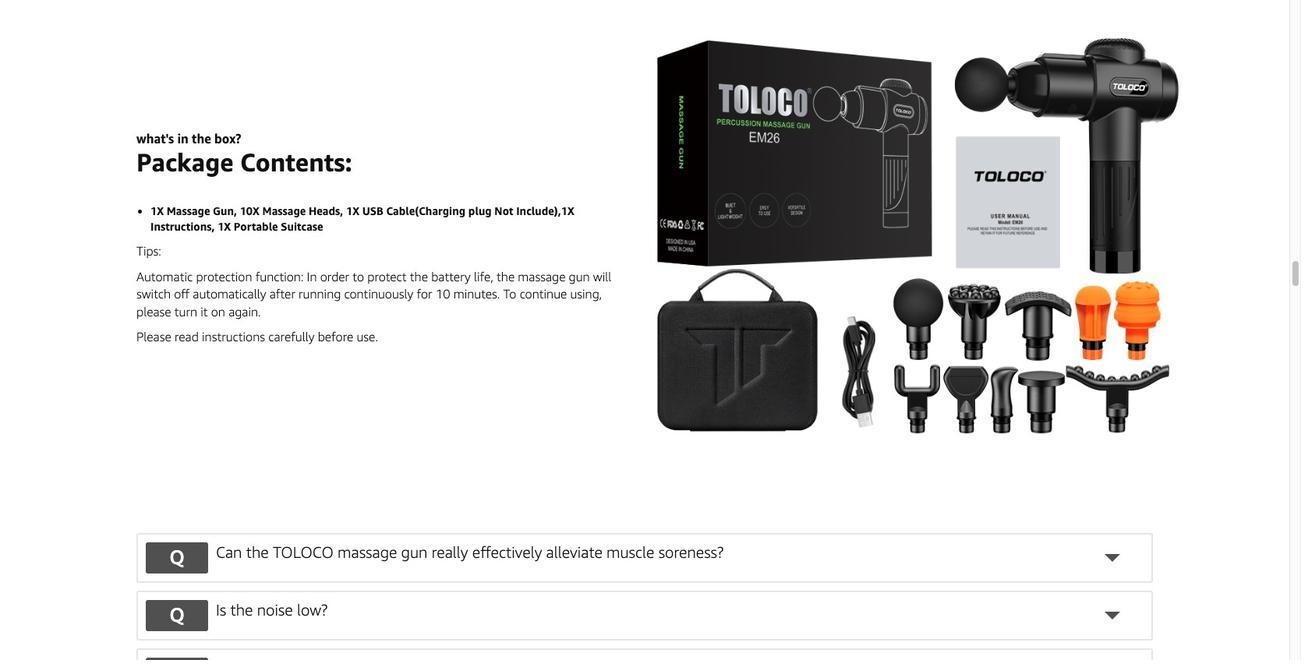 Task type: locate. For each thing, give the bounding box(es) containing it.
low?
[[297, 602, 328, 619]]

10
[[436, 286, 450, 302]]

gun up using,
[[569, 269, 590, 284]]

massage
[[167, 205, 210, 218], [262, 205, 306, 218]]

carefully
[[268, 329, 315, 345]]

gun
[[569, 269, 590, 284], [401, 544, 428, 562]]

using,
[[570, 286, 602, 302]]

continuously
[[344, 286, 414, 302]]

1 horizontal spatial massage
[[518, 269, 566, 284]]

1x massage gun, 10x massage heads, 1x usb cable(charging plug not include),1x instructions, 1x portable suitcase
[[150, 205, 575, 233]]

please read instructions carefully before use.
[[136, 329, 378, 345]]

what's
[[136, 131, 174, 146]]

automatically
[[193, 286, 266, 302]]

massage up continue
[[518, 269, 566, 284]]

box?
[[214, 131, 241, 146]]

1x left usb
[[346, 205, 359, 218]]

again.
[[229, 304, 261, 319]]

1x
[[150, 205, 164, 218], [346, 205, 359, 218], [218, 220, 231, 233]]

minutes.
[[454, 286, 500, 302]]

gun,
[[213, 205, 237, 218]]

0 horizontal spatial gun
[[401, 544, 428, 562]]

is the noise low?
[[216, 602, 328, 619]]

massage up instructions,
[[167, 205, 210, 218]]

really
[[432, 544, 468, 562]]

suitcase
[[281, 220, 323, 233]]

massage right toloco
[[338, 544, 397, 562]]

0 vertical spatial massage
[[518, 269, 566, 284]]

gun left "really"
[[401, 544, 428, 562]]

gun inside automatic protection function: in order to protect the battery life, the massage gun will switch off automatically after running continuously for 10 minutes. to continue using, please turn it on again.
[[569, 269, 590, 284]]

use.
[[357, 329, 378, 345]]

protection
[[196, 269, 252, 284]]

0 horizontal spatial massage
[[167, 205, 210, 218]]

0 horizontal spatial massage
[[338, 544, 397, 562]]

battery
[[431, 269, 471, 284]]

the right is on the bottom of the page
[[230, 602, 253, 619]]

massage up suitcase
[[262, 205, 306, 218]]

off
[[174, 286, 190, 302]]

not
[[495, 205, 513, 218]]

massage
[[518, 269, 566, 284], [338, 544, 397, 562]]

please
[[136, 304, 171, 319]]

1x up instructions,
[[150, 205, 164, 218]]

the right in
[[192, 131, 211, 146]]

in
[[177, 131, 189, 146]]

turn
[[175, 304, 197, 319]]

before
[[318, 329, 353, 345]]

1x down gun,
[[218, 220, 231, 233]]

1 horizontal spatial 1x
[[218, 220, 231, 233]]

plug
[[468, 205, 492, 218]]

instructions,
[[150, 220, 215, 233]]

1 horizontal spatial gun
[[569, 269, 590, 284]]

alleviate
[[546, 544, 603, 562]]

the
[[192, 131, 211, 146], [410, 269, 428, 284], [497, 269, 515, 284], [246, 544, 269, 562], [230, 602, 253, 619]]

0 vertical spatial gun
[[569, 269, 590, 284]]

please
[[136, 329, 171, 345]]

to
[[503, 286, 517, 302]]

read
[[175, 329, 199, 345]]

heads,
[[309, 205, 343, 218]]

1 horizontal spatial massage
[[262, 205, 306, 218]]

the up to
[[497, 269, 515, 284]]

effectively
[[472, 544, 542, 562]]

toloco
[[273, 544, 334, 562]]

the up the for
[[410, 269, 428, 284]]



Task type: vqa. For each thing, say whether or not it's contained in the screenshot.
the rightmost By
no



Task type: describe. For each thing, give the bounding box(es) containing it.
cable(charging
[[386, 205, 466, 218]]

in
[[307, 269, 317, 284]]

it
[[201, 304, 208, 319]]

1 massage from the left
[[167, 205, 210, 218]]

2 horizontal spatial 1x
[[346, 205, 359, 218]]

usb
[[362, 205, 384, 218]]

10x
[[240, 205, 260, 218]]

function:
[[255, 269, 304, 284]]

can the toloco massage gun really effectively alleviate muscle soreness?
[[216, 544, 724, 562]]

the inside what's in the box? package contents:
[[192, 131, 211, 146]]

is
[[216, 602, 226, 619]]

package
[[136, 147, 234, 177]]

contents:
[[240, 147, 352, 177]]

can
[[216, 544, 242, 562]]

instructions
[[202, 329, 265, 345]]

after
[[270, 286, 295, 302]]

tips:
[[136, 244, 161, 259]]

noise
[[257, 602, 293, 619]]

protect
[[367, 269, 407, 284]]

0 horizontal spatial 1x
[[150, 205, 164, 218]]

continue
[[520, 286, 567, 302]]

automatic
[[136, 269, 193, 284]]

order
[[320, 269, 349, 284]]

what's in the box? package contents:
[[136, 131, 352, 177]]

will
[[593, 269, 612, 284]]

include),1x
[[516, 205, 575, 218]]

2 massage from the left
[[262, 205, 306, 218]]

1 vertical spatial massage
[[338, 544, 397, 562]]

switch
[[136, 286, 171, 302]]

massage inside automatic protection function: in order to protect the battery life, the massage gun will switch off automatically after running continuously for 10 minutes. to continue using, please turn it on again.
[[518, 269, 566, 284]]

1 vertical spatial gun
[[401, 544, 428, 562]]

the right can
[[246, 544, 269, 562]]

on
[[211, 304, 225, 319]]

muscle
[[607, 544, 655, 562]]

massage gun image
[[645, 35, 1184, 440]]

life,
[[474, 269, 493, 284]]

running
[[299, 286, 341, 302]]

portable
[[234, 220, 278, 233]]

automatic protection function: in order to protect the battery life, the massage gun will switch off automatically after running continuously for 10 minutes. to continue using, please turn it on again.
[[136, 269, 612, 319]]

to
[[353, 269, 364, 284]]

soreness?
[[659, 544, 724, 562]]

for
[[417, 286, 432, 302]]



